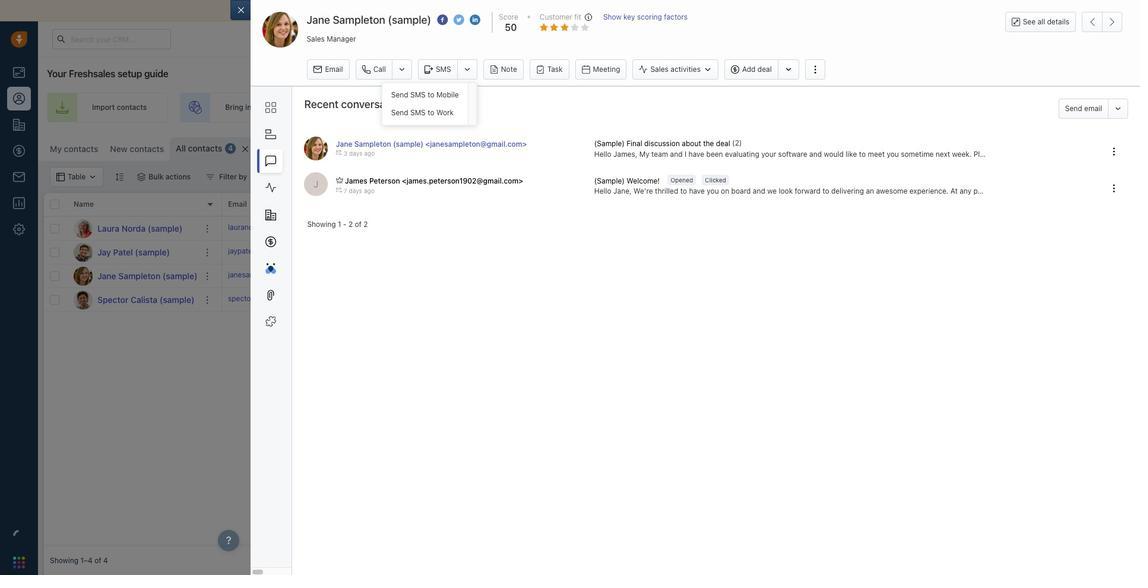Task type: vqa. For each thing, say whether or not it's contained in the screenshot.
jaypatelsample@gmail.com Link
yes



Task type: describe. For each thing, give the bounding box(es) containing it.
(sample) welcome! link
[[595, 175, 662, 186]]

send for send sms to mobile
[[391, 91, 409, 99]]

showing for showing 1–4 of 4
[[50, 556, 79, 565]]

o
[[332, 145, 337, 154]]

sales
[[696, 5, 717, 15]]

(sample) final discussion about the deal link
[[595, 139, 733, 149]]

invite your team link
[[334, 93, 456, 122]]

4 inside all contacts 4
[[228, 144, 233, 153]]

2-
[[497, 5, 506, 15]]

spector
[[97, 294, 129, 304]]

ago for (sample) final discussion about the deal
[[364, 150, 375, 157]]

my contacts
[[50, 144, 98, 154]]

all inside button
[[1038, 17, 1046, 26]]

fit
[[575, 12, 582, 21]]

in
[[245, 103, 252, 112]]

email button
[[307, 59, 350, 80]]

1
[[338, 220, 341, 229]]

2 2 from the left
[[364, 220, 368, 229]]

(sample) for spector calista (sample) link in the left of the page
[[160, 294, 195, 304]]

send email button
[[1059, 99, 1109, 119]]

grid containing laura norda (sample)
[[44, 192, 1135, 547]]

jane inside press space to select this row. 'row'
[[97, 271, 116, 281]]

all contacts 4
[[176, 143, 233, 153]]

(sample) for (sample) final discussion about the deal (2)
[[595, 139, 625, 148]]

(2)
[[733, 139, 742, 147]]

sales for sales activities
[[651, 65, 669, 74]]

to for send sms to work
[[428, 108, 435, 117]]

send for send email
[[1066, 104, 1083, 113]]

more...
[[286, 144, 311, 153]]

sync
[[524, 5, 542, 15]]

your
[[47, 68, 67, 79]]

data
[[719, 5, 736, 15]]

my
[[50, 144, 62, 154]]

bring in website leads link
[[180, 93, 322, 122]]

manager
[[327, 34, 356, 43]]

new
[[110, 144, 128, 154]]

contacts for import
[[117, 103, 147, 112]]

jane sampleton (sample) <janesampleton@gmail.com> link
[[336, 140, 527, 149]]

contacts for my
[[64, 144, 98, 154]]

by
[[239, 172, 247, 181]]

jane sampleton (sample) link
[[97, 270, 198, 282]]

jay patel (sample)
[[97, 247, 170, 257]]

meeting
[[593, 65, 621, 74]]

your freshsales setup guide
[[47, 68, 168, 79]]

jane sampleton (sample) <janesampleton@gmail.com>
[[336, 140, 527, 149]]

outgoing image
[[336, 187, 342, 193]]

close image
[[1123, 8, 1129, 14]]

facebook circled image
[[437, 14, 448, 26]]

recent
[[304, 98, 339, 111]]

freshworks switcher image
[[13, 557, 25, 568]]

row group containing lauranordasample@gmail.com
[[222, 217, 1135, 312]]

actions
[[166, 172, 191, 181]]

connect your mailbox to improve deliverability and enable 2-way sync of email conversations. import all your sales data
[[268, 5, 736, 15]]

activities
[[671, 65, 701, 74]]

1–4
[[81, 556, 93, 565]]

(sample) for jane sampleton (sample) link
[[163, 271, 198, 281]]

showing 1–4 of 4
[[50, 556, 108, 565]]

spector calista (sample) link
[[97, 294, 195, 306]]

show key scoring factors link
[[604, 12, 688, 34]]

0 vertical spatial sampleton
[[333, 14, 385, 26]]

sms button
[[418, 59, 457, 80]]

sms for work
[[411, 108, 426, 117]]

customize
[[899, 143, 935, 151]]

j image for jane sampleton (sample)
[[74, 266, 93, 285]]

name row
[[44, 193, 222, 217]]

press space to select this row. row containing spectorcalista@gmail.com
[[222, 288, 1135, 312]]

work
[[437, 108, 454, 117]]

bulk actions
[[149, 172, 191, 181]]

improve
[[366, 5, 398, 15]]

james peterson <james.peterson1902@gmail.com>
[[345, 177, 523, 186]]

12 more... button
[[260, 141, 317, 157]]

(sample) left the facebook circled icon
[[388, 14, 431, 26]]

enable
[[469, 5, 495, 15]]

connect
[[268, 5, 301, 15]]

email inside "button"
[[325, 65, 343, 74]]

2 horizontal spatial your
[[677, 5, 694, 15]]

add for add contact
[[1087, 143, 1101, 151]]

add deal
[[743, 65, 772, 74]]

recent conversations
[[304, 98, 410, 111]]

sms for mobile
[[411, 91, 426, 99]]

showing for showing 1 - 2 of 2
[[307, 220, 336, 229]]

days for (sample) welcome!
[[349, 187, 362, 194]]

press space to select this row. row containing jay patel (sample)
[[44, 241, 222, 264]]

3 days ago
[[344, 150, 375, 157]]

4167348672
[[317, 223, 360, 232]]

see all details
[[1023, 17, 1070, 26]]

import inside the 'import contacts' link
[[92, 103, 115, 112]]

filter by
[[219, 172, 247, 181]]

send for send sms to work
[[391, 108, 409, 117]]

0 vertical spatial jane
[[307, 14, 330, 26]]

website
[[253, 103, 280, 112]]

connect your mailbox link
[[268, 5, 356, 15]]

note button
[[483, 59, 524, 80]]

incoming image
[[336, 150, 342, 156]]

name
[[74, 200, 94, 209]]

s image
[[74, 290, 93, 309]]

press space to select this row. row containing jaypatelsample@gmail.com
[[222, 241, 1135, 264]]

12
[[276, 144, 284, 153]]

1 2 from the left
[[349, 220, 353, 229]]

dialog containing jane sampleton (sample)
[[231, 0, 1141, 575]]

all
[[176, 143, 186, 153]]

customer
[[540, 12, 573, 21]]

janesampleton@gmail.com
[[228, 270, 318, 279]]

all contacts link
[[176, 143, 222, 154]]

key
[[624, 12, 635, 21]]

email inside send email button
[[1085, 104, 1103, 113]]

twitter circled image
[[454, 14, 464, 26]]

0 horizontal spatial email
[[228, 200, 247, 209]]



Task type: locate. For each thing, give the bounding box(es) containing it.
add
[[743, 65, 756, 74], [1087, 143, 1101, 151]]

sms inside button
[[436, 65, 451, 74]]

to up team
[[428, 91, 435, 99]]

ago
[[364, 150, 375, 157], [364, 187, 375, 194]]

(sample) inside the (sample) final discussion about the deal (2)
[[595, 139, 625, 148]]

1 vertical spatial sampleton
[[355, 140, 391, 149]]

sms up team
[[411, 91, 426, 99]]

2 vertical spatial jane
[[97, 271, 116, 281]]

1 vertical spatial ago
[[364, 187, 375, 194]]

peterson
[[370, 177, 400, 186]]

container_wx8msf4aqz5i3rn1 image left bulk
[[137, 173, 146, 181]]

dialog
[[231, 0, 1141, 575]]

0 vertical spatial of
[[544, 5, 552, 15]]

(sample) for the jay patel (sample) link at top left
[[135, 247, 170, 257]]

jane
[[307, 14, 330, 26], [336, 140, 353, 149], [97, 271, 116, 281]]

0 vertical spatial sales
[[307, 34, 325, 43]]

50
[[505, 22, 517, 33]]

jane sampleton (sample) up manager
[[307, 14, 431, 26]]

meeting button
[[575, 59, 627, 80]]

0 horizontal spatial email
[[555, 5, 576, 15]]

sampleton down the jay patel (sample) link at top left
[[118, 271, 161, 281]]

sms
[[436, 65, 451, 74], [411, 91, 426, 99], [411, 108, 426, 117]]

sales manager
[[307, 34, 356, 43]]

0 horizontal spatial all
[[666, 5, 675, 15]]

call button
[[356, 59, 392, 80]]

1 vertical spatial (sample)
[[595, 176, 625, 185]]

0 horizontal spatial 2
[[349, 220, 353, 229]]

1 horizontal spatial 2
[[364, 220, 368, 229]]

ago down james at the top
[[364, 187, 375, 194]]

0 vertical spatial email
[[555, 5, 576, 15]]

1 vertical spatial jane sampleton (sample)
[[97, 271, 198, 281]]

container_wx8msf4aqz5i3rn1 image for customize
[[887, 143, 896, 151]]

container_wx8msf4aqz5i3rn1 image for bulk
[[137, 173, 146, 181]]

all right 'see'
[[1038, 17, 1046, 26]]

showing left 1
[[307, 220, 336, 229]]

0 vertical spatial j image
[[74, 243, 93, 262]]

(sample) down send sms to work
[[393, 140, 424, 149]]

way
[[506, 5, 522, 15]]

show key scoring factors
[[604, 12, 688, 21]]

deal inside the (sample) final discussion about the deal (2)
[[716, 139, 731, 148]]

2
[[349, 220, 353, 229], [364, 220, 368, 229]]

j image left jay
[[74, 243, 93, 262]]

1 j image from the top
[[74, 243, 93, 262]]

1 horizontal spatial sales
[[651, 65, 669, 74]]

1 horizontal spatial showing
[[307, 220, 336, 229]]

2 row group from the left
[[222, 217, 1135, 312]]

2 (sample) from the top
[[595, 176, 625, 185]]

new contacts button
[[104, 137, 170, 161], [110, 144, 164, 154]]

2 horizontal spatial of
[[544, 5, 552, 15]]

sampleton
[[333, 14, 385, 26], [355, 140, 391, 149], [118, 271, 161, 281]]

your for team
[[400, 103, 415, 112]]

press space to select this row. row containing laura norda (sample)
[[44, 217, 222, 241]]

james
[[345, 177, 368, 186]]

1 vertical spatial sales
[[651, 65, 669, 74]]

add inside button
[[1087, 143, 1101, 151]]

(sample) final discussion about the deal button
[[595, 139, 733, 149]]

laura norda (sample) link
[[97, 222, 183, 234]]

send email
[[1066, 104, 1103, 113]]

sales activities
[[651, 65, 701, 74]]

(sample) final discussion about the deal (2)
[[595, 139, 742, 148]]

lauranordasample@gmail.com
[[228, 223, 329, 232]]

1 horizontal spatial of
[[355, 220, 362, 229]]

ago right 3
[[364, 150, 375, 157]]

container_wx8msf4aqz5i3rn1 image left filter at the left top
[[206, 173, 215, 181]]

import right key
[[637, 5, 663, 15]]

0 vertical spatial email
[[325, 65, 343, 74]]

1 horizontal spatial email
[[1085, 104, 1103, 113]]

0 vertical spatial import
[[637, 5, 663, 15]]

all right scoring
[[666, 5, 675, 15]]

1 vertical spatial jane
[[336, 140, 353, 149]]

linkedin circled image
[[470, 14, 481, 26]]

(sample) inside (sample) welcome! link
[[595, 176, 625, 185]]

0 horizontal spatial sales
[[307, 34, 325, 43]]

(sample) right calista
[[160, 294, 195, 304]]

container_wx8msf4aqz5i3rn1 image inside filter by button
[[206, 173, 215, 181]]

1 vertical spatial all
[[1038, 17, 1046, 26]]

sales activities button
[[633, 59, 725, 80], [633, 59, 719, 80]]

0 vertical spatial showing
[[307, 220, 336, 229]]

task
[[548, 65, 563, 74]]

0 vertical spatial ago
[[364, 150, 375, 157]]

container_wx8msf4aqz5i3rn1 image inside the 'bulk actions' button
[[137, 173, 146, 181]]

grid
[[44, 192, 1135, 547]]

1 vertical spatial showing
[[50, 556, 79, 565]]

add inside "button"
[[743, 65, 756, 74]]

import
[[637, 5, 663, 15], [92, 103, 115, 112]]

1 row group from the left
[[44, 217, 222, 312]]

press space to select this row. row containing spector calista (sample)
[[44, 288, 222, 312]]

0 horizontal spatial import
[[92, 103, 115, 112]]

4 right 1–4
[[103, 556, 108, 565]]

sampleton up manager
[[333, 14, 385, 26]]

email
[[325, 65, 343, 74], [228, 200, 247, 209]]

1 vertical spatial import
[[92, 103, 115, 112]]

1 horizontal spatial import
[[637, 5, 663, 15]]

1 horizontal spatial 4
[[228, 144, 233, 153]]

(sample) welcome!
[[595, 176, 660, 185]]

of right -
[[355, 220, 362, 229]]

bring in website leads
[[225, 103, 301, 112]]

1 vertical spatial days
[[349, 187, 362, 194]]

task button
[[530, 59, 570, 80]]

0 vertical spatial add
[[743, 65, 756, 74]]

your for mailbox
[[304, 5, 321, 15]]

import all your sales data link
[[637, 5, 739, 15]]

table
[[937, 143, 954, 151]]

50 button
[[502, 22, 517, 33]]

press space to select this row. row containing janesampleton@gmail.com
[[222, 264, 1135, 288]]

contacts right my
[[64, 144, 98, 154]]

email down sales manager
[[325, 65, 343, 74]]

2 horizontal spatial jane
[[336, 140, 353, 149]]

mobile
[[437, 91, 459, 99]]

0 horizontal spatial jane
[[97, 271, 116, 281]]

(sample) for laura norda (sample) link
[[148, 223, 183, 233]]

⌘
[[323, 145, 330, 154]]

freshsales
[[69, 68, 115, 79]]

send inside button
[[1066, 104, 1083, 113]]

contacts down setup
[[117, 103, 147, 112]]

1 horizontal spatial jane
[[307, 14, 330, 26]]

email right sync
[[555, 5, 576, 15]]

(sample) up jane sampleton (sample) link
[[135, 247, 170, 257]]

0 horizontal spatial of
[[95, 556, 101, 565]]

jane up 3
[[336, 140, 353, 149]]

sales left activities
[[651, 65, 669, 74]]

-
[[343, 220, 347, 229]]

jane down jay
[[97, 271, 116, 281]]

2 vertical spatial to
[[428, 108, 435, 117]]

1 vertical spatial of
[[355, 220, 362, 229]]

contacts
[[117, 103, 147, 112], [188, 143, 222, 153], [64, 144, 98, 154], [130, 144, 164, 154]]

1 horizontal spatial all
[[1038, 17, 1046, 26]]

3
[[344, 150, 348, 157]]

laura
[[97, 223, 119, 233]]

4 up filter by
[[228, 144, 233, 153]]

days
[[349, 150, 363, 157], [349, 187, 362, 194]]

of right sync
[[544, 5, 552, 15]]

clicked
[[705, 177, 727, 184]]

Search your CRM... text field
[[52, 29, 171, 49]]

showing left 1–4
[[50, 556, 79, 565]]

deal inside "button"
[[758, 65, 772, 74]]

sales left manager
[[307, 34, 325, 43]]

jane up sales manager
[[307, 14, 330, 26]]

setup
[[118, 68, 142, 79]]

conversations.
[[578, 5, 635, 15]]

final
[[627, 139, 643, 148]]

customize table button
[[880, 137, 962, 157]]

factors
[[664, 12, 688, 21]]

contacts right new
[[130, 144, 164, 154]]

sms up mobile
[[436, 65, 451, 74]]

container_wx8msf4aqz5i3rn1 image
[[887, 143, 896, 151], [137, 173, 146, 181], [206, 173, 215, 181]]

invite your team
[[379, 103, 434, 112]]

row group containing laura norda (sample)
[[44, 217, 222, 312]]

1 vertical spatial 4
[[103, 556, 108, 565]]

calista
[[131, 294, 158, 304]]

1 vertical spatial email
[[228, 200, 247, 209]]

0 vertical spatial to
[[356, 5, 364, 15]]

to for send sms to mobile
[[428, 91, 435, 99]]

0 vertical spatial days
[[349, 150, 363, 157]]

jaypatelsample@gmail.com link
[[228, 246, 319, 259]]

showing
[[307, 220, 336, 229], [50, 556, 79, 565]]

conversations
[[341, 98, 410, 111]]

to left work
[[428, 108, 435, 117]]

container_wx8msf4aqz5i3rn1 image inside the customize table button
[[887, 143, 896, 151]]

send sms to mobile
[[391, 91, 459, 99]]

your left sales
[[677, 5, 694, 15]]

(sample) welcome! button
[[595, 175, 662, 186]]

(sample) for (sample) welcome!
[[595, 176, 625, 185]]

invite
[[379, 103, 398, 112]]

1 vertical spatial deal
[[716, 139, 731, 148]]

press space to select this row. row containing jane sampleton (sample)
[[44, 264, 222, 288]]

1 horizontal spatial your
[[400, 103, 415, 112]]

0 vertical spatial deal
[[758, 65, 772, 74]]

see
[[1023, 17, 1036, 26]]

1 horizontal spatial add
[[1087, 143, 1101, 151]]

j image
[[74, 243, 93, 262], [74, 266, 93, 285]]

discussion
[[645, 139, 680, 148]]

0 vertical spatial (sample)
[[595, 139, 625, 148]]

contacts for new
[[130, 144, 164, 154]]

(sample) left final
[[595, 139, 625, 148]]

row group
[[44, 217, 222, 312], [222, 217, 1135, 312]]

j image for jay patel (sample)
[[74, 243, 93, 262]]

press space to select this row. row
[[44, 217, 222, 241], [222, 217, 1135, 241], [44, 241, 222, 264], [222, 241, 1135, 264], [44, 264, 222, 288], [222, 264, 1135, 288], [44, 288, 222, 312], [222, 288, 1135, 312]]

1 vertical spatial to
[[428, 91, 435, 99]]

4167348672 link
[[317, 222, 360, 235]]

0 vertical spatial jane sampleton (sample)
[[307, 14, 431, 26]]

janesampleton@gmail.com link
[[228, 270, 318, 282]]

0 horizontal spatial add
[[743, 65, 756, 74]]

0 horizontal spatial showing
[[50, 556, 79, 565]]

l image
[[74, 219, 93, 238]]

customer fit
[[540, 12, 582, 21]]

2 vertical spatial sms
[[411, 108, 426, 117]]

2 horizontal spatial container_wx8msf4aqz5i3rn1 image
[[887, 143, 896, 151]]

days down james at the top
[[349, 187, 362, 194]]

1 horizontal spatial jane sampleton (sample)
[[307, 14, 431, 26]]

add for add deal
[[743, 65, 756, 74]]

1 (sample) from the top
[[595, 139, 625, 148]]

2 j image from the top
[[74, 266, 93, 285]]

note
[[501, 65, 517, 74]]

email
[[555, 5, 576, 15], [1085, 104, 1103, 113]]

details
[[1048, 17, 1070, 26]]

your
[[304, 5, 321, 15], [677, 5, 694, 15], [400, 103, 415, 112]]

days for (sample) final discussion about the deal
[[349, 150, 363, 157]]

0 vertical spatial sms
[[436, 65, 451, 74]]

2 vertical spatial sampleton
[[118, 271, 161, 281]]

bulk actions button
[[130, 167, 198, 187]]

<james.peterson1902@gmail.com>
[[402, 177, 523, 186]]

cell
[[400, 217, 490, 240], [490, 217, 579, 240], [579, 217, 668, 240], [668, 217, 757, 240], [757, 217, 846, 240], [846, 217, 935, 240], [935, 217, 1135, 240], [311, 241, 400, 264], [400, 241, 490, 264], [490, 241, 579, 264], [579, 241, 668, 264], [668, 241, 757, 264], [757, 241, 846, 264], [846, 241, 935, 264], [935, 241, 1135, 264], [311, 264, 400, 288], [400, 264, 490, 288], [490, 264, 579, 288], [579, 264, 668, 288], [668, 264, 757, 288], [757, 264, 846, 288], [846, 264, 935, 288], [935, 264, 1135, 288], [311, 288, 400, 311], [400, 288, 490, 311], [490, 288, 579, 311], [579, 288, 668, 311], [668, 288, 757, 311], [757, 288, 846, 311], [846, 288, 935, 311], [935, 288, 1135, 311]]

(sample) left welcome! on the top of page
[[595, 176, 625, 185]]

jane sampleton (sample) up spector calista (sample)
[[97, 271, 198, 281]]

see all details button
[[1006, 12, 1077, 32]]

of right 1–4
[[95, 556, 101, 565]]

contacts for all
[[188, 143, 222, 153]]

to right 'mailbox'
[[356, 5, 364, 15]]

new contacts
[[110, 144, 164, 154]]

7 days ago
[[344, 187, 375, 194]]

email down filter by
[[228, 200, 247, 209]]

show
[[604, 12, 622, 21]]

press space to select this row. row containing lauranordasample@gmail.com
[[222, 217, 1135, 241]]

the
[[703, 139, 714, 148]]

days right 3
[[349, 150, 363, 157]]

import down 'your freshsales setup guide'
[[92, 103, 115, 112]]

email up add contact button
[[1085, 104, 1103, 113]]

2 vertical spatial of
[[95, 556, 101, 565]]

your left team
[[400, 103, 415, 112]]

0 vertical spatial 4
[[228, 144, 233, 153]]

patel
[[113, 247, 133, 257]]

j image up s image
[[74, 266, 93, 285]]

leads
[[282, 103, 301, 112]]

1 horizontal spatial container_wx8msf4aqz5i3rn1 image
[[206, 173, 215, 181]]

1 vertical spatial sms
[[411, 91, 426, 99]]

0 vertical spatial all
[[666, 5, 675, 15]]

<janesampleton@gmail.com>
[[426, 140, 527, 149]]

4
[[228, 144, 233, 153], [103, 556, 108, 565]]

filter by button
[[198, 167, 255, 187]]

1 vertical spatial email
[[1085, 104, 1103, 113]]

jay
[[97, 247, 111, 257]]

(sample) up spector calista (sample)
[[163, 271, 198, 281]]

0 horizontal spatial jane sampleton (sample)
[[97, 271, 198, 281]]

opened
[[671, 177, 694, 184]]

sampleton up 3 days ago
[[355, 140, 391, 149]]

ago for (sample) welcome!
[[364, 187, 375, 194]]

1 horizontal spatial email
[[325, 65, 343, 74]]

0 horizontal spatial 4
[[103, 556, 108, 565]]

(sample) right norda
[[148, 223, 183, 233]]

spector calista (sample)
[[97, 294, 195, 304]]

sales for sales manager
[[307, 34, 325, 43]]

add deal button
[[725, 59, 778, 80]]

1 vertical spatial j image
[[74, 266, 93, 285]]

0 horizontal spatial your
[[304, 5, 321, 15]]

0 horizontal spatial deal
[[716, 139, 731, 148]]

sms down 'send sms to mobile'
[[411, 108, 426, 117]]

1 horizontal spatial deal
[[758, 65, 772, 74]]

contacts right all
[[188, 143, 222, 153]]

jaypatelsample@gmail.com
[[228, 246, 319, 255]]

your left 'mailbox'
[[304, 5, 321, 15]]

0 horizontal spatial container_wx8msf4aqz5i3rn1 image
[[137, 173, 146, 181]]

container_wx8msf4aqz5i3rn1 image left customize
[[887, 143, 896, 151]]

1 vertical spatial add
[[1087, 143, 1101, 151]]



